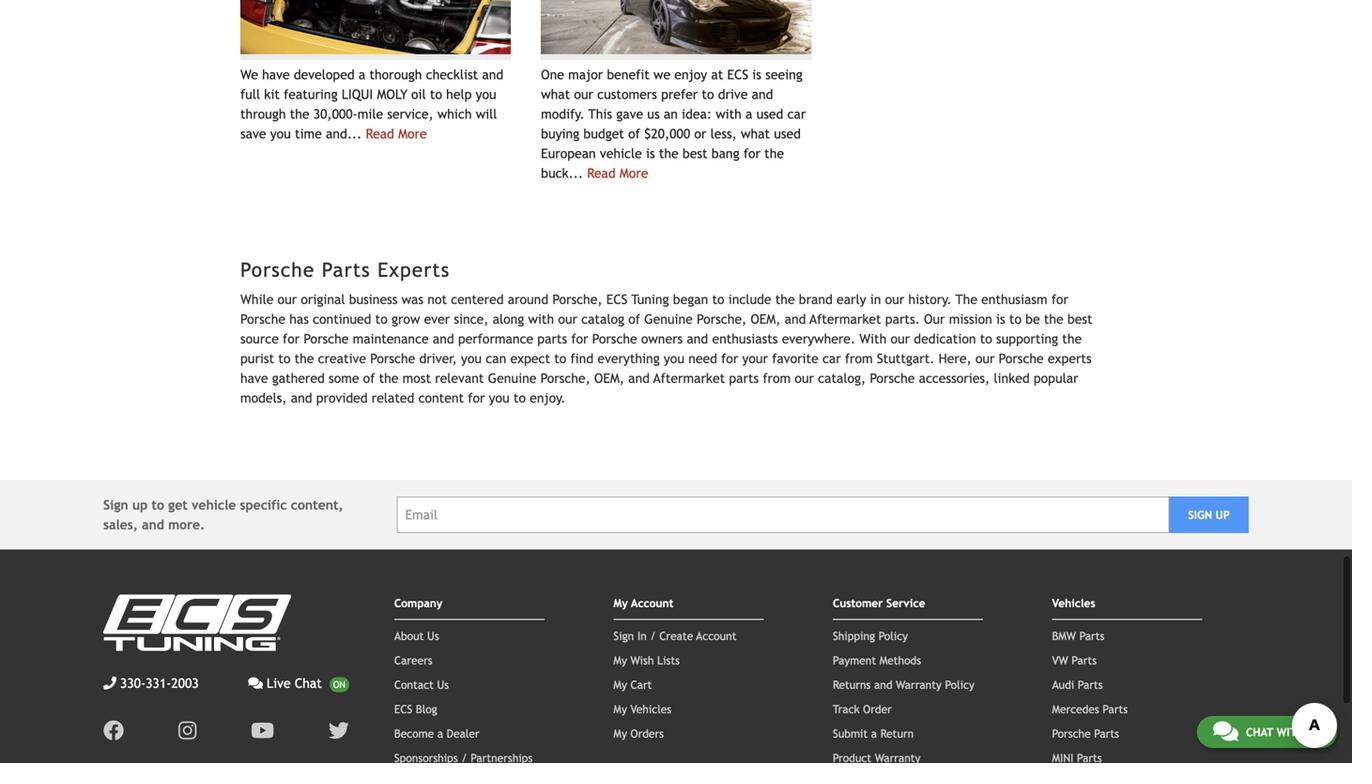 Task type: vqa. For each thing, say whether or not it's contained in the screenshot.
or
yes



Task type: locate. For each thing, give the bounding box(es) containing it.
comments image
[[248, 677, 263, 690], [1213, 720, 1239, 743]]

you down can
[[489, 391, 510, 406]]

accessories,
[[919, 371, 990, 386]]

0 vertical spatial chat
[[295, 676, 322, 691]]

of
[[628, 126, 640, 141], [629, 312, 641, 327], [363, 371, 375, 386]]

oem,
[[751, 312, 781, 327], [594, 371, 625, 386]]

chat with us link
[[1197, 717, 1338, 749]]

vehicle inside sign up to get vehicle specific content, sales, and more.
[[192, 498, 236, 513]]

methods
[[880, 654, 922, 667]]

up inside sign up to get vehicle specific content, sales, and more.
[[132, 498, 148, 513]]

benefit
[[607, 67, 650, 82]]

best up experts
[[1068, 312, 1093, 327]]

featuring
[[284, 87, 338, 102]]

ecs up the drive
[[727, 67, 749, 82]]

0 vertical spatial more
[[398, 126, 427, 141]]

relevant
[[435, 371, 484, 386]]

car inside the one major benefit we enjoy at ecs is seeing what our customers prefer to drive and modify. this gave us an idea: with a used car buying budget of $20,000 or less, what used european vehicle is the best bang for the buck...
[[788, 106, 806, 121]]

1 vertical spatial oem,
[[594, 371, 625, 386]]

provided
[[316, 391, 368, 406]]

331-
[[146, 676, 171, 691]]

1 horizontal spatial comments image
[[1213, 720, 1239, 743]]

0 horizontal spatial car
[[788, 106, 806, 121]]

which
[[438, 106, 472, 121]]

warranty
[[896, 678, 942, 692]]

1 vertical spatial ecs
[[606, 292, 628, 307]]

and down gathered
[[291, 391, 312, 406]]

what down one
[[541, 87, 570, 102]]

track order link
[[833, 703, 892, 716]]

1 horizontal spatial chat
[[1246, 726, 1274, 739]]

returns
[[833, 678, 871, 692]]

best inside while our original business was not centered around porsche, ecs tuning began to include the brand early in our history. the enthusiasm for porsche has continued to grow ever since, along with our catalog of genuine porsche, oem, and aftermarket parts. our mission is to be the best source for porsche maintenance and performance parts for porsche owners and enthusiasts everywhere. with our dedication to supporting the purist to the creative porsche driver, you can expect to find everything you need for your favorite car from stuttgart. here, our porsche experts have gathered some of the most relevant genuine porsche, oem, and aftermarket parts from our catalog, porsche accessories, linked popular models, and provided related content for you to enjoy.
[[1068, 312, 1093, 327]]

0 vertical spatial best
[[683, 146, 708, 161]]

parts for bmw parts
[[1080, 630, 1105, 643]]

catalog
[[582, 312, 625, 327]]

1 horizontal spatial ecs
[[606, 292, 628, 307]]

our down favorite
[[795, 371, 814, 386]]

mile
[[358, 106, 383, 121]]

more for us
[[620, 166, 648, 181]]

0 vertical spatial vehicle
[[600, 146, 642, 161]]

porsche down maintenance
[[370, 351, 415, 366]]

you down through
[[270, 126, 291, 141]]

2 horizontal spatial is
[[997, 312, 1006, 327]]

to down business
[[375, 312, 388, 327]]

0 horizontal spatial aftermarket
[[654, 371, 725, 386]]

account up /
[[631, 597, 674, 610]]

0 horizontal spatial sign
[[103, 498, 128, 513]]

of down gave
[[628, 126, 640, 141]]

oem, down everything
[[594, 371, 625, 386]]

audi
[[1052, 678, 1075, 692]]

1 vertical spatial vehicle
[[192, 498, 236, 513]]

genuine down can
[[488, 371, 537, 386]]

2 vertical spatial is
[[997, 312, 1006, 327]]

0 horizontal spatial oem,
[[594, 371, 625, 386]]

the up time
[[290, 106, 310, 121]]

vehicle down 'budget'
[[600, 146, 642, 161]]

our down 'parts.'
[[891, 331, 910, 346]]

audi parts
[[1052, 678, 1103, 692]]

while
[[240, 292, 274, 307]]

experts
[[378, 259, 450, 281]]

and down everything
[[629, 371, 650, 386]]

2 horizontal spatial ecs
[[727, 67, 749, 82]]

0 horizontal spatial vehicle
[[192, 498, 236, 513]]

a left the dealer
[[437, 727, 443, 740]]

1 horizontal spatial oem,
[[751, 312, 781, 327]]

0 vertical spatial car
[[788, 106, 806, 121]]

0 horizontal spatial from
[[763, 371, 791, 386]]

account
[[631, 597, 674, 610], [696, 630, 737, 643]]

1 horizontal spatial aftermarket
[[810, 312, 882, 327]]

and right sales,
[[142, 517, 164, 532]]

0 vertical spatial parts
[[538, 331, 567, 346]]

to down the at
[[702, 87, 714, 102]]

comments image left chat with us
[[1213, 720, 1239, 743]]

the inside we have developed a thorough checklist and full kit featuring liqui moly oil to help you through the 30,000-mile service, which will save you time and...
[[290, 106, 310, 121]]

for down the has
[[283, 331, 300, 346]]

parts down your
[[729, 371, 759, 386]]

car
[[788, 106, 806, 121], [823, 351, 841, 366]]

have inside we have developed a thorough checklist and full kit featuring liqui moly oil to help you through the 30,000-mile service, which will save you time and...
[[262, 67, 290, 82]]

parts for porsche parts
[[1094, 727, 1120, 740]]

and inside the one major benefit we enjoy at ecs is seeing what our customers prefer to drive and modify. this gave us an idea: with a used car buying budget of $20,000 or less, what used european vehicle is the best bang for the buck...
[[752, 87, 773, 102]]

returns and warranty policy link
[[833, 678, 975, 692]]

1 vertical spatial more
[[620, 166, 648, 181]]

sign for sign in / create account
[[614, 630, 634, 643]]

car up catalog,
[[823, 351, 841, 366]]

our right in
[[885, 292, 905, 307]]

have
[[262, 67, 290, 82], [240, 371, 268, 386]]

1 vertical spatial vehicles
[[631, 703, 672, 716]]

our right here,
[[976, 351, 995, 366]]

phone image
[[103, 677, 116, 690]]

lists
[[657, 654, 680, 667]]

popular
[[1034, 371, 1079, 386]]

best inside the one major benefit we enjoy at ecs is seeing what our customers prefer to drive and modify. this gave us an idea: with a used car buying budget of $20,000 or less, what used european vehicle is the best bang for the buck...
[[683, 146, 708, 161]]

careers link
[[394, 654, 433, 667]]

read down mile
[[366, 126, 394, 141]]

to left get
[[152, 498, 164, 513]]

330-331-2003 link
[[103, 674, 199, 693]]

along
[[493, 312, 524, 327]]

3 my from the top
[[614, 678, 627, 692]]

since,
[[454, 312, 489, 327]]

genuine up owners
[[644, 312, 693, 327]]

of inside the one major benefit we enjoy at ecs is seeing what our customers prefer to drive and modify. this gave us an idea: with a used car buying budget of $20,000 or less, what used european vehicle is the best bang for the buck...
[[628, 126, 640, 141]]

2003
[[171, 676, 199, 691]]

with inside the one major benefit we enjoy at ecs is seeing what our customers prefer to drive and modify. this gave us an idea: with a used car buying budget of $20,000 or less, what used european vehicle is the best bang for the buck...
[[716, 106, 742, 121]]

bang
[[712, 146, 740, 161]]

from down favorite
[[763, 371, 791, 386]]

0 horizontal spatial vehicles
[[631, 703, 672, 716]]

my
[[614, 597, 628, 610], [614, 654, 627, 667], [614, 678, 627, 692], [614, 703, 627, 716], [614, 727, 627, 740]]

my for my wish lists
[[614, 654, 627, 667]]

porsche, down find
[[541, 371, 591, 386]]

sign inside button
[[1189, 508, 1213, 522]]

used
[[757, 106, 784, 121], [774, 126, 801, 141]]

vehicles up bmw parts
[[1052, 597, 1096, 610]]

need
[[689, 351, 718, 366]]

around
[[508, 292, 549, 307]]

a up liqui
[[359, 67, 366, 82]]

from
[[845, 351, 873, 366], [763, 371, 791, 386]]

more down service,
[[398, 126, 427, 141]]

0 vertical spatial us
[[427, 630, 439, 643]]

porsche down the stuttgart.
[[870, 371, 915, 386]]

of down tuning at left top
[[629, 312, 641, 327]]

shipping policy
[[833, 630, 908, 643]]

my left orders
[[614, 727, 627, 740]]

0 vertical spatial of
[[628, 126, 640, 141]]

shipping policy link
[[833, 630, 908, 643]]

0 vertical spatial used
[[757, 106, 784, 121]]

1 horizontal spatial parts
[[729, 371, 759, 386]]

history.
[[909, 292, 952, 307]]

0 vertical spatial comments image
[[248, 677, 263, 690]]

european
[[541, 146, 596, 161]]

1 horizontal spatial up
[[1216, 508, 1230, 522]]

here,
[[939, 351, 972, 366]]

for right enthusiasm
[[1052, 292, 1069, 307]]

payment methods link
[[833, 654, 922, 667]]

0 horizontal spatial read more link
[[366, 126, 427, 141]]

for right bang
[[744, 146, 761, 161]]

sign
[[103, 498, 128, 513], [1189, 508, 1213, 522], [614, 630, 634, 643]]

2 my from the top
[[614, 654, 627, 667]]

porsche up source
[[240, 312, 286, 327]]

the right bang
[[765, 146, 784, 161]]

comments image inside the chat with us link
[[1213, 720, 1239, 743]]

about us link
[[394, 630, 439, 643]]

1 vertical spatial read more link
[[587, 166, 648, 181]]

and...
[[326, 126, 362, 141]]

2 horizontal spatial with
[[1277, 726, 1305, 739]]

kit
[[264, 87, 280, 102]]

best down or
[[683, 146, 708, 161]]

read more link down 'budget'
[[587, 166, 648, 181]]

have down purist
[[240, 371, 268, 386]]

we have developed a thorough checklist and full kit featuring liqui moly oil to help you through the 30,000-mile service, which will save you time and...
[[240, 67, 504, 141]]

tuning
[[632, 292, 669, 307]]

one
[[541, 67, 564, 82]]

policy up methods
[[879, 630, 908, 643]]

0 horizontal spatial what
[[541, 87, 570, 102]]

2 horizontal spatial sign
[[1189, 508, 1213, 522]]

my for my account
[[614, 597, 628, 610]]

to right oil
[[430, 87, 442, 102]]

0 vertical spatial have
[[262, 67, 290, 82]]

read more
[[366, 126, 427, 141], [587, 166, 648, 181]]

1 horizontal spatial read more link
[[587, 166, 648, 181]]

become a dealer link
[[394, 727, 480, 740]]

4 my from the top
[[614, 703, 627, 716]]

facebook logo image
[[103, 721, 124, 741]]

to inside we have developed a thorough checklist and full kit featuring liqui moly oil to help you through the 30,000-mile service, which will save you time and...
[[430, 87, 442, 102]]

sign for sign up to get vehicle specific content, sales, and more.
[[103, 498, 128, 513]]

and down the brand
[[785, 312, 806, 327]]

genuine
[[644, 312, 693, 327], [488, 371, 537, 386]]

1 vertical spatial chat
[[1246, 726, 1274, 739]]

and down the seeing
[[752, 87, 773, 102]]

up inside button
[[1216, 508, 1230, 522]]

1 horizontal spatial what
[[741, 126, 770, 141]]

1 vertical spatial us
[[437, 678, 449, 692]]

1 vertical spatial car
[[823, 351, 841, 366]]

a left return
[[871, 727, 877, 740]]

1 vertical spatial read
[[587, 166, 616, 181]]

0 vertical spatial ecs
[[727, 67, 749, 82]]

2 vertical spatial with
[[1277, 726, 1305, 739]]

0 horizontal spatial is
[[646, 146, 655, 161]]

1 vertical spatial best
[[1068, 312, 1093, 327]]

0 vertical spatial with
[[716, 106, 742, 121]]

1 vertical spatial parts
[[729, 371, 759, 386]]

and up will
[[482, 67, 504, 82]]

0 horizontal spatial with
[[528, 312, 554, 327]]

euro cars under $20k image
[[541, 0, 812, 60]]

checklist
[[426, 67, 478, 82]]

0 horizontal spatial genuine
[[488, 371, 537, 386]]

to
[[430, 87, 442, 102], [702, 87, 714, 102], [712, 292, 725, 307], [375, 312, 388, 327], [1010, 312, 1022, 327], [980, 331, 993, 346], [278, 351, 291, 366], [554, 351, 567, 366], [514, 391, 526, 406], [152, 498, 164, 513]]

porsche, up catalog
[[553, 292, 603, 307]]

read more link for and...
[[366, 126, 427, 141]]

for up find
[[571, 331, 588, 346]]

continued
[[313, 312, 371, 327]]

ecs inside while our original business was not centered around porsche, ecs tuning began to include the brand early in our history. the enthusiasm for porsche has continued to grow ever since, along with our catalog of genuine porsche, oem, and aftermarket parts. our mission is to be the best source for porsche maintenance and performance parts for porsche owners and enthusiasts everywhere. with our dedication to supporting the purist to the creative porsche driver, you can expect to find everything you need for your favorite car from stuttgart. here, our porsche experts have gathered some of the most relevant genuine porsche, oem, and aftermarket parts from our catalog, porsche accessories, linked popular models, and provided related content for you to enjoy.
[[606, 292, 628, 307]]

0 vertical spatial what
[[541, 87, 570, 102]]

save
[[240, 126, 266, 141]]

parts up expect on the left top
[[538, 331, 567, 346]]

our inside the one major benefit we enjoy at ecs is seeing what our customers prefer to drive and modify. this gave us an idea: with a used car buying budget of $20,000 or less, what used european vehicle is the best bang for the buck...
[[574, 87, 594, 102]]

ecs left the blog
[[394, 703, 413, 716]]

read more link
[[366, 126, 427, 141], [587, 166, 648, 181]]

is down enthusiasm
[[997, 312, 1006, 327]]

is left the seeing
[[753, 67, 762, 82]]

parts up original
[[322, 259, 371, 281]]

0 vertical spatial is
[[753, 67, 762, 82]]

help
[[446, 87, 472, 102]]

parts up mercedes parts link
[[1078, 678, 1103, 692]]

up for sign up
[[1216, 508, 1230, 522]]

major
[[568, 67, 603, 82]]

idea:
[[682, 106, 712, 121]]

1 horizontal spatial with
[[716, 106, 742, 121]]

what right less,
[[741, 126, 770, 141]]

a down the drive
[[746, 106, 753, 121]]

vehicles up orders
[[631, 703, 672, 716]]

and up need at the right top of page
[[687, 331, 708, 346]]

1 horizontal spatial read more
[[587, 166, 648, 181]]

0 vertical spatial genuine
[[644, 312, 693, 327]]

1 horizontal spatial car
[[823, 351, 841, 366]]

the
[[290, 106, 310, 121], [659, 146, 679, 161], [765, 146, 784, 161], [776, 292, 795, 307], [1044, 312, 1064, 327], [1063, 331, 1082, 346], [295, 351, 314, 366], [379, 371, 399, 386]]

from down with
[[845, 351, 873, 366]]

for down "relevant"
[[468, 391, 485, 406]]

live chat link
[[248, 674, 349, 693]]

0 horizontal spatial chat
[[295, 676, 322, 691]]

source
[[240, 331, 279, 346]]

vehicle up more.
[[192, 498, 236, 513]]

we
[[240, 67, 258, 82]]

0 horizontal spatial read more
[[366, 126, 427, 141]]

0 vertical spatial read more
[[366, 126, 427, 141]]

1 horizontal spatial vehicle
[[600, 146, 642, 161]]

1 vertical spatial have
[[240, 371, 268, 386]]

0 vertical spatial read
[[366, 126, 394, 141]]

ecs tuning image
[[103, 595, 291, 651]]

0 horizontal spatial read
[[366, 126, 394, 141]]

1 vertical spatial genuine
[[488, 371, 537, 386]]

1 horizontal spatial sign
[[614, 630, 634, 643]]

maintenance
[[353, 331, 429, 346]]

my down my cart "link" at the left of page
[[614, 703, 627, 716]]

read more down service,
[[366, 126, 427, 141]]

my left cart on the bottom left of the page
[[614, 678, 627, 692]]

0 horizontal spatial ecs
[[394, 703, 413, 716]]

contact us link
[[394, 678, 449, 692]]

began
[[673, 292, 708, 307]]

1 horizontal spatial is
[[753, 67, 762, 82]]

aftermarket down need at the right top of page
[[654, 371, 725, 386]]

read for buying
[[587, 166, 616, 181]]

time
[[295, 126, 322, 141]]

more down 'budget'
[[620, 166, 648, 181]]

1 horizontal spatial policy
[[945, 678, 975, 692]]

comments image inside live chat link
[[248, 677, 263, 690]]

parts up porsche parts
[[1103, 703, 1128, 716]]

1 vertical spatial account
[[696, 630, 737, 643]]

0 vertical spatial vehicles
[[1052, 597, 1096, 610]]

porsche down continued
[[304, 331, 349, 346]]

1 horizontal spatial vehicles
[[1052, 597, 1096, 610]]

is down $20,000
[[646, 146, 655, 161]]

the down $20,000
[[659, 146, 679, 161]]

have up kit on the top left of page
[[262, 67, 290, 82]]

my orders
[[614, 727, 664, 740]]

a inside we have developed a thorough checklist and full kit featuring liqui moly oil to help you through the 30,000-mile service, which will save you time and...
[[359, 67, 366, 82]]

0 horizontal spatial up
[[132, 498, 148, 513]]

1 horizontal spatial from
[[845, 351, 873, 366]]

car down the seeing
[[788, 106, 806, 121]]

is
[[753, 67, 762, 82], [646, 146, 655, 161], [997, 312, 1006, 327]]

read down european
[[587, 166, 616, 181]]

5 my from the top
[[614, 727, 627, 740]]

read more link down service,
[[366, 126, 427, 141]]

what
[[541, 87, 570, 102], [741, 126, 770, 141]]

porsche, up enthusiasts
[[697, 312, 747, 327]]

of right some
[[363, 371, 375, 386]]

parts down mercedes parts link
[[1094, 727, 1120, 740]]

our up the has
[[278, 292, 297, 307]]

0 vertical spatial read more link
[[366, 126, 427, 141]]

1 vertical spatial with
[[528, 312, 554, 327]]

read more down 'budget'
[[587, 166, 648, 181]]

1 vertical spatial comments image
[[1213, 720, 1239, 743]]

0 horizontal spatial policy
[[879, 630, 908, 643]]

1 vertical spatial read more
[[587, 166, 648, 181]]

sign inside sign up to get vehicle specific content, sales, and more.
[[103, 498, 128, 513]]

0 vertical spatial account
[[631, 597, 674, 610]]

vw parts
[[1052, 654, 1097, 667]]

0 horizontal spatial more
[[398, 126, 427, 141]]

account right create
[[696, 630, 737, 643]]

my for my vehicles
[[614, 703, 627, 716]]

experts
[[1048, 351, 1092, 366]]

1 horizontal spatial genuine
[[644, 312, 693, 327]]

become a dealer
[[394, 727, 480, 740]]

have inside while our original business was not centered around porsche, ecs tuning began to include the brand early in our history. the enthusiasm for porsche has continued to grow ever since, along with our catalog of genuine porsche, oem, and aftermarket parts. our mission is to be the best source for porsche maintenance and performance parts for porsche owners and enthusiasts everywhere. with our dedication to supporting the purist to the creative porsche driver, you can expect to find everything you need for your favorite car from stuttgart. here, our porsche experts have gathered some of the most relevant genuine porsche, oem, and aftermarket parts from our catalog, porsche accessories, linked popular models, and provided related content for you to enjoy.
[[240, 371, 268, 386]]

1 my from the top
[[614, 597, 628, 610]]

aftermarket
[[810, 312, 882, 327], [654, 371, 725, 386]]



Task type: describe. For each thing, give the bounding box(es) containing it.
330-331-2003
[[120, 676, 199, 691]]

comments image for chat
[[1213, 720, 1239, 743]]

buck...
[[541, 166, 583, 181]]

be
[[1026, 312, 1040, 327]]

vw parts link
[[1052, 654, 1097, 667]]

parts for audi parts
[[1078, 678, 1103, 692]]

become
[[394, 727, 434, 740]]

and up order
[[874, 678, 893, 692]]

0 vertical spatial porsche,
[[553, 292, 603, 307]]

porsche down mercedes
[[1052, 727, 1091, 740]]

us for about us
[[427, 630, 439, 643]]

my account
[[614, 597, 674, 610]]

to right began at top
[[712, 292, 725, 307]]

0 horizontal spatial parts
[[538, 331, 567, 346]]

not
[[428, 292, 447, 307]]

content
[[419, 391, 464, 406]]

the left the brand
[[776, 292, 795, 307]]

the up related at the bottom left
[[379, 371, 399, 386]]

sign in / create account link
[[614, 630, 737, 643]]

porsche up while
[[240, 259, 315, 281]]

0 vertical spatial oem,
[[751, 312, 781, 327]]

to left find
[[554, 351, 567, 366]]

your
[[742, 351, 768, 366]]

2 vertical spatial porsche,
[[541, 371, 591, 386]]

we
[[654, 67, 671, 82]]

1 horizontal spatial account
[[696, 630, 737, 643]]

read more link for buying
[[587, 166, 648, 181]]

more for mile
[[398, 126, 427, 141]]

my wish lists link
[[614, 654, 680, 667]]

youtube logo image
[[251, 721, 274, 741]]

vehicle inside the one major benefit we enjoy at ecs is seeing what our customers prefer to drive and modify. this gave us an idea: with a used car buying budget of $20,000 or less, what used european vehicle is the best bang for the buck...
[[600, 146, 642, 161]]

the right be
[[1044, 312, 1064, 327]]

bmw parts link
[[1052, 630, 1105, 643]]

sign in / create account
[[614, 630, 737, 643]]

owners
[[641, 331, 683, 346]]

service
[[887, 597, 926, 610]]

full
[[240, 87, 260, 102]]

parts.
[[886, 312, 920, 327]]

for down enthusiasts
[[721, 351, 739, 366]]

and inside we have developed a thorough checklist and full kit featuring liqui moly oil to help you through the 30,000-mile service, which will save you time and...
[[482, 67, 504, 82]]

at
[[711, 67, 723, 82]]

1 vertical spatial aftermarket
[[654, 371, 725, 386]]

0 vertical spatial from
[[845, 351, 873, 366]]

1 vertical spatial of
[[629, 312, 641, 327]]

2 vertical spatial of
[[363, 371, 375, 386]]

enjoy
[[675, 67, 707, 82]]

0 vertical spatial aftermarket
[[810, 312, 882, 327]]

0 horizontal spatial account
[[631, 597, 674, 610]]

track order
[[833, 703, 892, 716]]

audi parts link
[[1052, 678, 1103, 692]]

has
[[289, 312, 309, 327]]

porsche down catalog
[[592, 331, 637, 346]]

our left catalog
[[558, 312, 578, 327]]

driver,
[[419, 351, 457, 366]]

seeing
[[766, 67, 803, 82]]

original
[[301, 292, 345, 307]]

the up experts
[[1063, 331, 1082, 346]]

with
[[860, 331, 887, 346]]

1 vertical spatial from
[[763, 371, 791, 386]]

submit a return link
[[833, 727, 914, 740]]

ever
[[424, 312, 450, 327]]

2 vertical spatial ecs
[[394, 703, 413, 716]]

you up will
[[476, 87, 497, 102]]

vw
[[1052, 654, 1069, 667]]

comments image for live
[[248, 677, 263, 690]]

parts for mercedes parts
[[1103, 703, 1128, 716]]

while our original business was not centered around porsche, ecs tuning began to include the brand early in our history. the enthusiasm for porsche has continued to grow ever since, along with our catalog of genuine porsche, oem, and aftermarket parts. our mission is to be the best source for porsche maintenance and performance parts for porsche owners and enthusiasts everywhere. with our dedication to supporting the purist to the creative porsche driver, you can expect to find everything you need for your favorite car from stuttgart. here, our porsche experts have gathered some of the most relevant genuine porsche, oem, and aftermarket parts from our catalog, porsche accessories, linked popular models, and provided related content for you to enjoy.
[[240, 292, 1093, 406]]

company
[[394, 597, 443, 610]]

expect
[[510, 351, 550, 366]]

about
[[394, 630, 424, 643]]

you up "relevant"
[[461, 351, 482, 366]]

get
[[168, 498, 188, 513]]

contact
[[394, 678, 434, 692]]

was
[[402, 292, 424, 307]]

drive
[[718, 87, 748, 102]]

my for my orders
[[614, 727, 627, 740]]

mercedes parts
[[1052, 703, 1128, 716]]

sign up to get vehicle specific content, sales, and more.
[[103, 498, 343, 532]]

our
[[924, 312, 945, 327]]

porsche 996 30k service image
[[240, 0, 511, 60]]

the up gathered
[[295, 351, 314, 366]]

car inside while our original business was not centered around porsche, ecs tuning began to include the brand early in our history. the enthusiasm for porsche has continued to grow ever since, along with our catalog of genuine porsche, oem, and aftermarket parts. our mission is to be the best source for porsche maintenance and performance parts for porsche owners and enthusiasts everywhere. with our dedication to supporting the purist to the creative porsche driver, you can expect to find everything you need for your favorite car from stuttgart. here, our porsche experts have gathered some of the most relevant genuine porsche, oem, and aftermarket parts from our catalog, porsche accessories, linked popular models, and provided related content for you to enjoy.
[[823, 351, 841, 366]]

my orders link
[[614, 727, 664, 740]]

this
[[589, 106, 612, 121]]

to inside sign up to get vehicle specific content, sales, and more.
[[152, 498, 164, 513]]

to down mission on the top right of the page
[[980, 331, 993, 346]]

shipping
[[833, 630, 875, 643]]

cart
[[631, 678, 652, 692]]

my cart
[[614, 678, 652, 692]]

twitter logo image
[[329, 721, 349, 741]]

330-
[[120, 676, 146, 691]]

my wish lists
[[614, 654, 680, 667]]

content,
[[291, 498, 343, 513]]

sales,
[[103, 517, 138, 532]]

my for my cart
[[614, 678, 627, 692]]

creative
[[318, 351, 366, 366]]

read more for and...
[[366, 126, 427, 141]]

liqui
[[342, 87, 373, 102]]

wish
[[631, 654, 654, 667]]

ecs inside the one major benefit we enjoy at ecs is seeing what our customers prefer to drive and modify. this gave us an idea: with a used car buying budget of $20,000 or less, what used european vehicle is the best bang for the buck...
[[727, 67, 749, 82]]

enthusiasm
[[982, 292, 1048, 307]]

for inside the one major benefit we enjoy at ecs is seeing what our customers prefer to drive and modify. this gave us an idea: with a used car buying budget of $20,000 or less, what used european vehicle is the best bang for the buck...
[[744, 146, 761, 161]]

my cart link
[[614, 678, 652, 692]]

up for sign up to get vehicle specific content, sales, and more.
[[132, 498, 148, 513]]

developed
[[294, 67, 355, 82]]

1 vertical spatial policy
[[945, 678, 975, 692]]

is inside while our original business was not centered around porsche, ecs tuning began to include the brand early in our history. the enthusiasm for porsche has continued to grow ever since, along with our catalog of genuine porsche, oem, and aftermarket parts. our mission is to be the best source for porsche maintenance and performance parts for porsche owners and enthusiasts everywhere. with our dedication to supporting the purist to the creative porsche driver, you can expect to find everything you need for your favorite car from stuttgart. here, our porsche experts have gathered some of the most relevant genuine porsche, oem, and aftermarket parts from our catalog, porsche accessories, linked popular models, and provided related content for you to enjoy.
[[997, 312, 1006, 327]]

Email email field
[[397, 497, 1170, 533]]

porsche parts
[[1052, 727, 1120, 740]]

1 vertical spatial porsche,
[[697, 312, 747, 327]]

to inside the one major benefit we enjoy at ecs is seeing what our customers prefer to drive and modify. this gave us an idea: with a used car buying budget of $20,000 or less, what used european vehicle is the best bang for the buck...
[[702, 87, 714, 102]]

returns and warranty policy
[[833, 678, 975, 692]]

everywhere.
[[782, 331, 856, 346]]

about us
[[394, 630, 439, 643]]

less,
[[711, 126, 737, 141]]

in
[[870, 292, 881, 307]]

read more for buying
[[587, 166, 648, 181]]

with inside while our original business was not centered around porsche, ecs tuning began to include the brand early in our history. the enthusiasm for porsche has continued to grow ever since, along with our catalog of genuine porsche, oem, and aftermarket parts. our mission is to be the best source for porsche maintenance and performance parts for porsche owners and enthusiasts everywhere. with our dedication to supporting the purist to the creative porsche driver, you can expect to find everything you need for your favorite car from stuttgart. here, our porsche experts have gathered some of the most relevant genuine porsche, oem, and aftermarket parts from our catalog, porsche accessories, linked popular models, and provided related content for you to enjoy.
[[528, 312, 554, 327]]

buying
[[541, 126, 580, 141]]

to up gathered
[[278, 351, 291, 366]]

$20,000
[[644, 126, 691, 141]]

and up driver,
[[433, 331, 454, 346]]

customer service
[[833, 597, 926, 610]]

my vehicles link
[[614, 703, 672, 716]]

porsche down supporting
[[999, 351, 1044, 366]]

or
[[694, 126, 707, 141]]

read for and...
[[366, 126, 394, 141]]

supporting
[[997, 331, 1059, 346]]

enjoy.
[[530, 391, 566, 406]]

payment
[[833, 654, 876, 667]]

porsche parts experts
[[240, 259, 450, 281]]

you down owners
[[664, 351, 685, 366]]

to left enjoy.
[[514, 391, 526, 406]]

a inside the one major benefit we enjoy at ecs is seeing what our customers prefer to drive and modify. this gave us an idea: with a used car buying budget of $20,000 or less, what used european vehicle is the best bang for the buck...
[[746, 106, 753, 121]]

grow
[[392, 312, 420, 327]]

sign for sign up
[[1189, 508, 1213, 522]]

business
[[349, 292, 398, 307]]

to left be
[[1010, 312, 1022, 327]]

1 vertical spatial what
[[741, 126, 770, 141]]

ecs blog link
[[394, 703, 437, 716]]

1 vertical spatial used
[[774, 126, 801, 141]]

contact us
[[394, 678, 449, 692]]

purist
[[240, 351, 274, 366]]

dedication
[[914, 331, 976, 346]]

1 vertical spatial is
[[646, 146, 655, 161]]

parts for porsche parts experts
[[322, 259, 371, 281]]

us for contact us
[[437, 678, 449, 692]]

chat with us
[[1246, 726, 1322, 739]]

2 vertical spatial us
[[1308, 726, 1322, 739]]

instagram logo image
[[178, 721, 197, 741]]

parts for vw parts
[[1072, 654, 1097, 667]]

orders
[[631, 727, 664, 740]]

more.
[[168, 517, 205, 532]]

and inside sign up to get vehicle specific content, sales, and more.
[[142, 517, 164, 532]]



